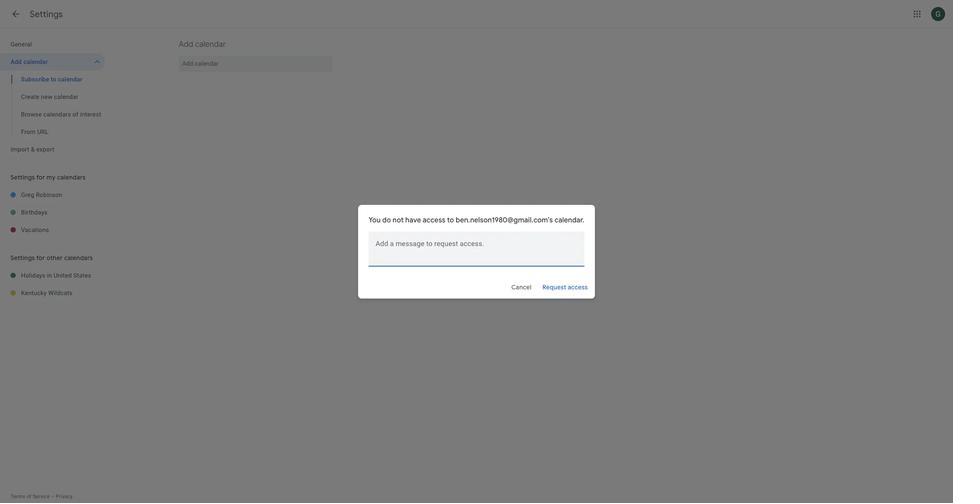 Task type: vqa. For each thing, say whether or not it's contained in the screenshot.
the bottom calendars
yes



Task type: describe. For each thing, give the bounding box(es) containing it.
in
[[47, 272, 52, 279]]

calendars for my
[[57, 173, 86, 181]]

greg robinson tree item
[[0, 186, 105, 204]]

interest
[[80, 111, 101, 118]]

from url
[[21, 128, 49, 135]]

browse
[[21, 111, 42, 118]]

group containing create new calendar
[[0, 71, 105, 141]]

settings for other calendars
[[11, 254, 93, 262]]

Add a message to request access. text field
[[369, 239, 585, 260]]

settings for settings for other calendars
[[11, 254, 35, 262]]

kentucky wildcats link
[[21, 284, 105, 302]]

request
[[543, 283, 567, 291]]

vacations
[[21, 227, 49, 234]]

add calendar tree item
[[0, 53, 105, 71]]

wildcats
[[48, 290, 73, 297]]

settings heading
[[30, 9, 63, 20]]

terms of service – privacy
[[11, 494, 73, 500]]

create
[[21, 93, 39, 100]]

holidays
[[21, 272, 45, 279]]

greg robinson
[[21, 191, 62, 198]]

united
[[54, 272, 72, 279]]

states
[[73, 272, 91, 279]]

greg
[[21, 191, 34, 198]]

vacations tree item
[[0, 221, 105, 239]]

not
[[393, 216, 404, 225]]

0 horizontal spatial of
[[27, 494, 31, 500]]

export
[[36, 146, 54, 153]]

calendars for other
[[64, 254, 93, 262]]

kentucky wildcats tree item
[[0, 284, 105, 302]]

terms
[[11, 494, 25, 500]]

for for other
[[36, 254, 45, 262]]

settings for settings for my calendars
[[11, 173, 35, 181]]

kentucky wildcats
[[21, 290, 73, 297]]

request access button
[[539, 277, 592, 298]]

you
[[369, 216, 381, 225]]

import & export
[[11, 146, 54, 153]]

new
[[41, 93, 53, 100]]

my
[[47, 173, 56, 181]]

terms of service link
[[11, 494, 50, 500]]

birthdays tree item
[[0, 204, 105, 221]]

create new calendar
[[21, 93, 78, 100]]

for for my
[[36, 173, 45, 181]]

go back image
[[11, 9, 21, 19]]

add inside tree item
[[11, 58, 22, 65]]

birthdays
[[21, 209, 48, 216]]

import
[[11, 146, 29, 153]]

vacations link
[[21, 221, 105, 239]]

holidays in united states tree item
[[0, 267, 105, 284]]

0 vertical spatial access
[[423, 216, 446, 225]]

&
[[31, 146, 35, 153]]



Task type: locate. For each thing, give the bounding box(es) containing it.
calendar inside tree item
[[23, 58, 48, 65]]

add
[[179, 39, 193, 49], [11, 58, 22, 65]]

–
[[51, 494, 55, 500]]

holidays in united states link
[[21, 267, 105, 284]]

0 horizontal spatial add calendar
[[11, 58, 48, 65]]

for
[[36, 173, 45, 181], [36, 254, 45, 262]]

tree item
[[0, 71, 105, 88]]

of right terms at the bottom left of the page
[[27, 494, 31, 500]]

1 vertical spatial calendar
[[23, 58, 48, 65]]

for left other
[[36, 254, 45, 262]]

1 horizontal spatial add calendar
[[179, 39, 226, 49]]

calendars
[[44, 111, 71, 118], [57, 173, 86, 181], [64, 254, 93, 262]]

kentucky
[[21, 290, 47, 297]]

access inside button
[[568, 283, 588, 291]]

1 horizontal spatial add
[[179, 39, 193, 49]]

1 horizontal spatial calendar
[[54, 93, 78, 100]]

add calendar inside tree item
[[11, 58, 48, 65]]

you do not have access to ben.nelson1980@gmail.com's calendar. dialog
[[358, 205, 595, 299]]

other
[[47, 254, 63, 262]]

1 vertical spatial calendars
[[57, 173, 86, 181]]

calendar.
[[555, 216, 585, 225]]

2 horizontal spatial calendar
[[195, 39, 226, 49]]

settings for my calendars tree
[[0, 186, 105, 239]]

settings up greg
[[11, 173, 35, 181]]

2 vertical spatial calendars
[[64, 254, 93, 262]]

service
[[33, 494, 50, 500]]

settings for settings
[[30, 9, 63, 20]]

1 vertical spatial settings
[[11, 173, 35, 181]]

calendar
[[195, 39, 226, 49], [23, 58, 48, 65], [54, 93, 78, 100]]

browse calendars of interest
[[21, 111, 101, 118]]

settings for my calendars
[[11, 173, 86, 181]]

calendars right my
[[57, 173, 86, 181]]

calendars up states
[[64, 254, 93, 262]]

2 for from the top
[[36, 254, 45, 262]]

request access
[[543, 283, 588, 291]]

1 horizontal spatial of
[[73, 111, 78, 118]]

1 for from the top
[[36, 173, 45, 181]]

ben.nelson1980@gmail.com's
[[456, 216, 553, 225]]

settings up holidays
[[11, 254, 35, 262]]

of
[[73, 111, 78, 118], [27, 494, 31, 500]]

0 vertical spatial settings
[[30, 9, 63, 20]]

group
[[0, 71, 105, 141]]

1 vertical spatial access
[[568, 283, 588, 291]]

you do not have access to ben.nelson1980@gmail.com's calendar.
[[369, 216, 585, 225]]

0 vertical spatial add
[[179, 39, 193, 49]]

0 vertical spatial calendars
[[44, 111, 71, 118]]

access right the request
[[568, 283, 588, 291]]

settings right go back image
[[30, 9, 63, 20]]

0 horizontal spatial add
[[11, 58, 22, 65]]

0 vertical spatial of
[[73, 111, 78, 118]]

1 horizontal spatial access
[[568, 283, 588, 291]]

privacy link
[[56, 494, 73, 500]]

cancel
[[512, 283, 532, 291]]

cancel button
[[508, 277, 536, 298]]

access
[[423, 216, 446, 225], [568, 283, 588, 291]]

of left "interest"
[[73, 111, 78, 118]]

from
[[21, 128, 36, 135]]

1 vertical spatial add calendar
[[11, 58, 48, 65]]

add calendar
[[179, 39, 226, 49], [11, 58, 48, 65]]

settings
[[30, 9, 63, 20], [11, 173, 35, 181], [11, 254, 35, 262]]

access left to
[[423, 216, 446, 225]]

0 vertical spatial for
[[36, 173, 45, 181]]

0 vertical spatial calendar
[[195, 39, 226, 49]]

general
[[11, 41, 32, 48]]

do
[[383, 216, 391, 225]]

calendars down create new calendar
[[44, 111, 71, 118]]

calendars inside tree
[[44, 111, 71, 118]]

0 horizontal spatial calendar
[[23, 58, 48, 65]]

holidays in united states
[[21, 272, 91, 279]]

to
[[447, 216, 454, 225]]

1 vertical spatial of
[[27, 494, 31, 500]]

robinson
[[36, 191, 62, 198]]

2 vertical spatial calendar
[[54, 93, 78, 100]]

0 horizontal spatial access
[[423, 216, 446, 225]]

birthdays link
[[21, 204, 105, 221]]

have
[[406, 216, 421, 225]]

1 vertical spatial for
[[36, 254, 45, 262]]

0 vertical spatial add calendar
[[179, 39, 226, 49]]

1 vertical spatial add
[[11, 58, 22, 65]]

for left my
[[36, 173, 45, 181]]

privacy
[[56, 494, 73, 500]]

tree containing general
[[0, 35, 105, 158]]

2 vertical spatial settings
[[11, 254, 35, 262]]

tree
[[0, 35, 105, 158]]

settings for other calendars tree
[[0, 267, 105, 302]]

url
[[37, 128, 49, 135]]



